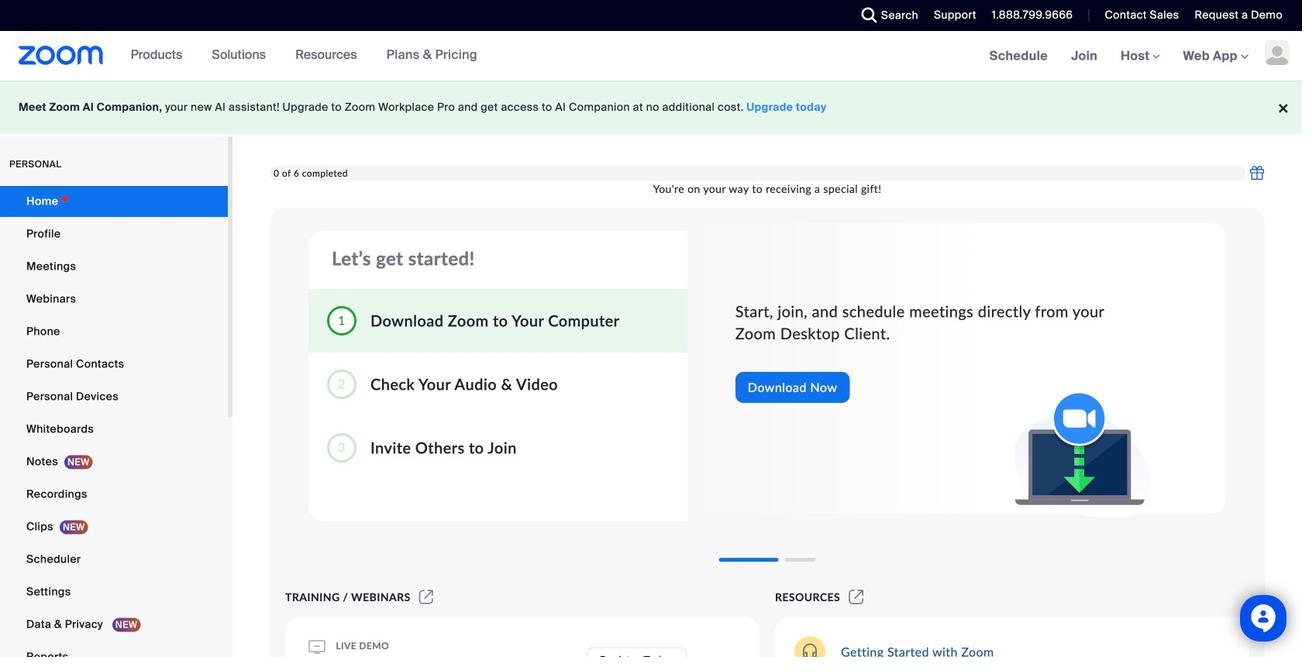 Task type: vqa. For each thing, say whether or not it's contained in the screenshot.
Close image
no



Task type: locate. For each thing, give the bounding box(es) containing it.
window new image
[[417, 591, 436, 604], [846, 591, 866, 604]]

zoom logo image
[[19, 46, 104, 65]]

1 window new image from the left
[[417, 591, 436, 604]]

banner
[[0, 31, 1302, 82]]

personal menu menu
[[0, 186, 228, 657]]

meetings navigation
[[978, 31, 1302, 82]]

footer
[[0, 81, 1302, 134]]

0 horizontal spatial window new image
[[417, 591, 436, 604]]

1 horizontal spatial window new image
[[846, 591, 866, 604]]



Task type: describe. For each thing, give the bounding box(es) containing it.
product information navigation
[[119, 31, 489, 81]]

profile picture image
[[1265, 40, 1290, 65]]

2 window new image from the left
[[846, 591, 866, 604]]



